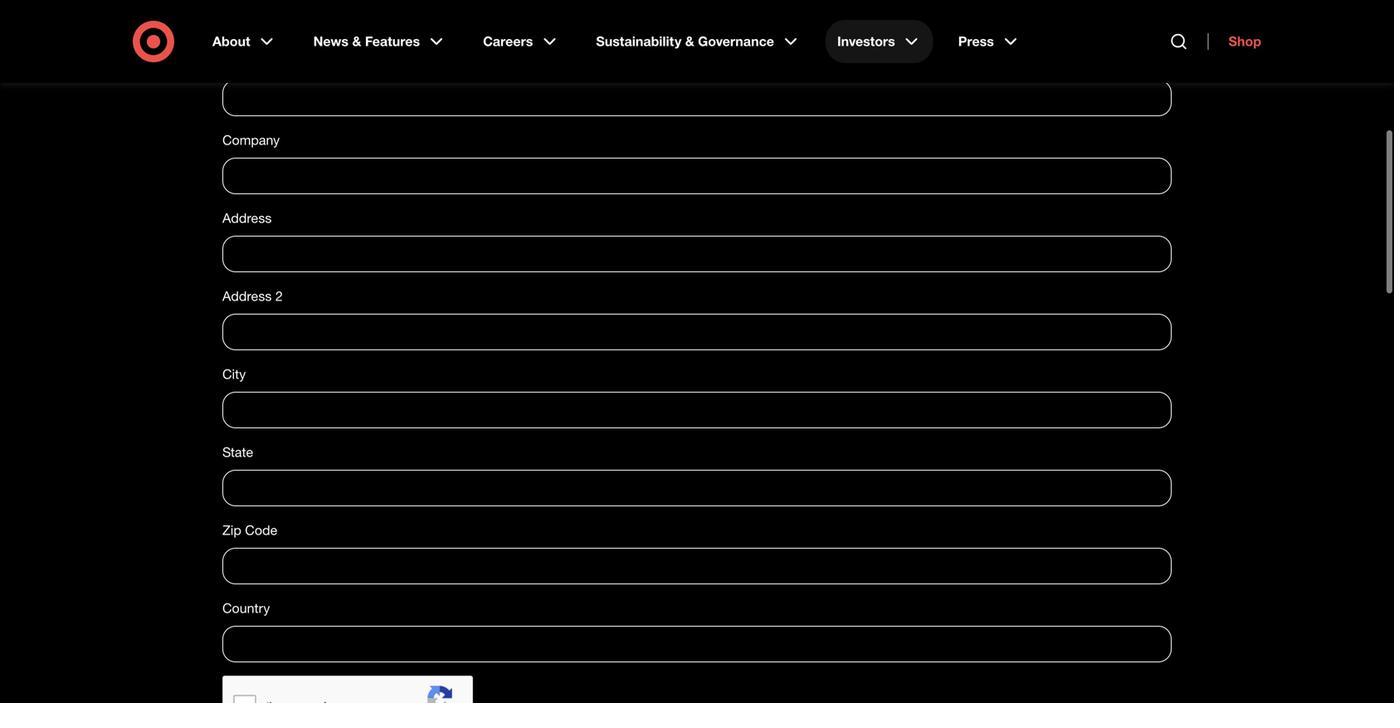 Task type: describe. For each thing, give the bounding box(es) containing it.
shop link
[[1208, 33, 1262, 50]]

press
[[958, 33, 994, 49]]

Zip Code text field
[[222, 548, 1172, 584]]

city
[[222, 366, 246, 382]]

careers link
[[472, 20, 571, 63]]

sustainability & governance link
[[585, 20, 813, 63]]

about link
[[201, 20, 289, 63]]

sustainability & governance
[[596, 33, 774, 49]]

Last name text field
[[222, 80, 1172, 116]]

code
[[245, 522, 278, 538]]

State text field
[[222, 470, 1172, 506]]

address for address 2
[[222, 288, 272, 304]]

sustainability
[[596, 33, 682, 49]]

& for governance
[[685, 33, 694, 49]]

features
[[365, 33, 420, 49]]

about
[[212, 33, 250, 49]]

address for address
[[222, 210, 272, 226]]

Address text field
[[222, 236, 1172, 272]]

news & features
[[313, 33, 420, 49]]

shop
[[1229, 33, 1262, 49]]



Task type: locate. For each thing, give the bounding box(es) containing it.
news
[[313, 33, 349, 49]]

Address 2 text field
[[222, 314, 1172, 350]]

investors link
[[826, 20, 934, 63]]

City text field
[[222, 392, 1172, 428]]

address 2
[[222, 288, 283, 304]]

1 address from the top
[[222, 210, 272, 226]]

careers
[[483, 33, 533, 49]]

&
[[352, 33, 361, 49], [685, 33, 694, 49]]

country
[[222, 600, 270, 616]]

Country text field
[[222, 626, 1172, 662]]

0 horizontal spatial &
[[352, 33, 361, 49]]

company
[[222, 132, 280, 148]]

1 & from the left
[[352, 33, 361, 49]]

1 vertical spatial address
[[222, 288, 272, 304]]

2 & from the left
[[685, 33, 694, 49]]

1 horizontal spatial &
[[685, 33, 694, 49]]

press link
[[947, 20, 1032, 63]]

First name text field
[[222, 2, 1172, 38]]

& right the news on the top left of the page
[[352, 33, 361, 49]]

news & features link
[[302, 20, 458, 63]]

& inside 'link'
[[352, 33, 361, 49]]

zip
[[222, 522, 241, 538]]

address left 2
[[222, 288, 272, 304]]

Company text field
[[222, 158, 1172, 194]]

& left governance
[[685, 33, 694, 49]]

state
[[222, 444, 253, 460]]

2 address from the top
[[222, 288, 272, 304]]

& for features
[[352, 33, 361, 49]]

investors
[[837, 33, 895, 49]]

0 vertical spatial address
[[222, 210, 272, 226]]

2
[[275, 288, 283, 304]]

address down company at top
[[222, 210, 272, 226]]

zip code
[[222, 522, 278, 538]]

governance
[[698, 33, 774, 49]]

address
[[222, 210, 272, 226], [222, 288, 272, 304]]



Task type: vqa. For each thing, say whether or not it's contained in the screenshot.
Looked at the bottom
no



